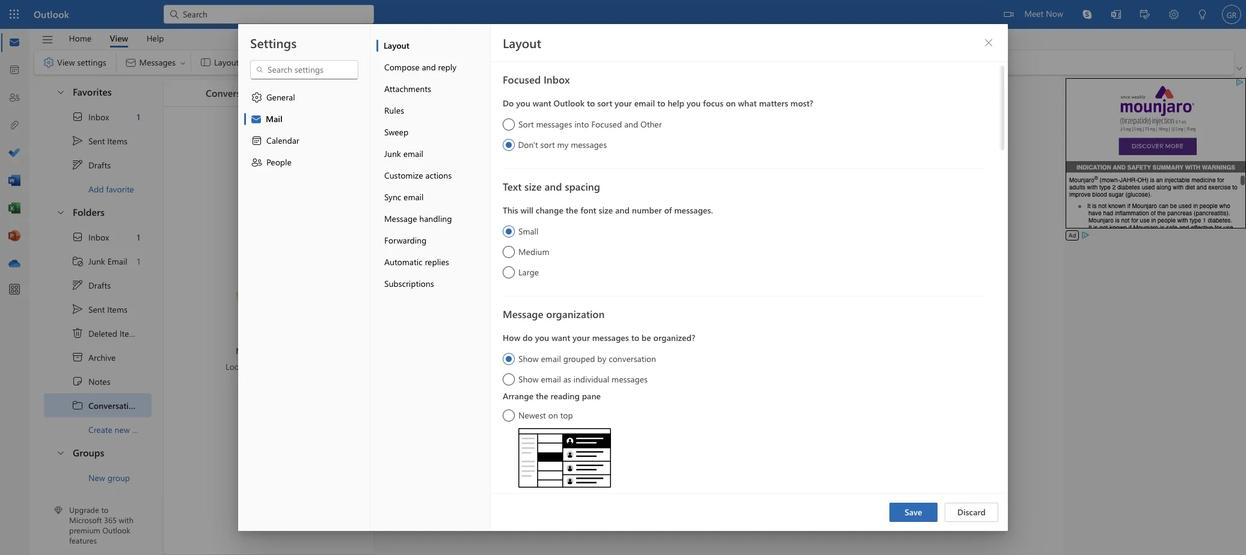 Task type: vqa. For each thing, say whether or not it's contained in the screenshot.
the an related to action
no



Task type: describe. For each thing, give the bounding box(es) containing it.
grouped
[[564, 353, 595, 365]]

junk inside button
[[385, 148, 401, 159]]

0 vertical spatial sort
[[598, 97, 613, 109]]

arrange the reading pane
[[503, 391, 601, 402]]

groups tree item
[[44, 442, 152, 466]]

show email as individual messages
[[519, 374, 648, 385]]

dialog containing settings
[[0, 0, 1247, 555]]

Search settings search field
[[264, 64, 346, 76]]

arrange
[[503, 391, 534, 402]]

 tree item for 
[[44, 225, 152, 249]]

outlook inside banner
[[34, 8, 69, 20]]

mobile
[[828, 356, 853, 367]]

meet
[[1025, 8, 1044, 19]]

on inside do you want outlook to sort your email to help you focus on what matters most? option group
[[726, 97, 736, 109]]

features
[[69, 536, 97, 546]]

2 horizontal spatial with
[[752, 339, 768, 350]]

now
[[1047, 8, 1064, 19]]

over
[[275, 361, 292, 372]]

ad
[[1069, 231, 1077, 240]]

on inside arrange the reading pane 'option group'
[[549, 410, 558, 421]]

people image
[[8, 92, 20, 104]]

 tree item
[[44, 321, 152, 345]]

message handling
[[385, 213, 452, 224]]

what
[[739, 97, 757, 109]]


[[72, 400, 84, 412]]

people
[[267, 156, 292, 168]]

folders
[[73, 206, 105, 218]]

show email grouped by conversation
[[519, 353, 657, 365]]

view inside button
[[110, 32, 128, 44]]

meet now
[[1025, 8, 1064, 19]]

folder for new
[[132, 424, 154, 435]]

outlook link
[[34, 0, 69, 29]]

 archive
[[72, 351, 116, 363]]

to left help
[[658, 97, 666, 109]]

history inside  conversation history
[[141, 400, 169, 411]]

layout inside tab panel
[[503, 34, 542, 51]]

show for show email as individual messages
[[519, 374, 539, 385]]

outlook up camera on the bottom of page
[[718, 339, 749, 350]]

customize actions
[[385, 170, 452, 181]]

calendar
[[267, 135, 300, 146]]

you inside you're going places. take outlook with you for free. scan the qr code with your phone camera to download outlook mobile
[[771, 339, 785, 350]]

help
[[147, 32, 164, 44]]

calendar image
[[8, 64, 20, 76]]

tree containing 
[[44, 225, 169, 442]]

actions
[[426, 170, 452, 181]]

going
[[646, 339, 669, 350]]

this will change the font size and number of messages.
[[503, 205, 714, 216]]

camera
[[717, 356, 744, 367]]

 button for favorites
[[50, 81, 70, 103]]

excel image
[[8, 203, 20, 215]]

sent inside favorites tree
[[88, 135, 105, 147]]

your inside you're going places. take outlook with you for free. scan the qr code with your phone camera to download outlook mobile
[[671, 356, 688, 367]]

focus
[[704, 97, 724, 109]]

as
[[564, 374, 572, 385]]

inbox for 
[[88, 111, 109, 122]]

favorites tree item
[[44, 81, 152, 105]]

want inside "how do you want your messages to be organized?" "option group"
[[552, 332, 571, 344]]

create
[[88, 424, 112, 435]]

sort
[[519, 119, 534, 130]]

sent inside tree
[[88, 304, 105, 315]]

places.
[[671, 339, 697, 350]]

items inside favorites tree
[[107, 135, 128, 147]]

attachments
[[385, 83, 431, 94]]

deleted
[[88, 328, 117, 339]]

 sent items inside favorites tree
[[72, 135, 128, 147]]

forwarding button
[[377, 230, 490, 252]]

0 horizontal spatial size
[[525, 180, 542, 193]]

outlook inside option group
[[554, 97, 585, 109]]

upgrade to microsoft 365 with premium outlook features
[[69, 505, 134, 546]]

 drafts for 
[[72, 279, 111, 291]]

outlook inside upgrade to microsoft 365 with premium outlook features
[[102, 526, 130, 536]]

groups
[[73, 447, 104, 459]]

don't sort my messages
[[519, 139, 608, 150]]

sync email button
[[377, 187, 490, 208]]

attachments button
[[377, 78, 490, 100]]

settings tab list
[[238, 24, 371, 531]]

by
[[598, 353, 607, 365]]

rules button
[[377, 100, 490, 122]]

add favorite tree item
[[44, 177, 152, 201]]

upgrade
[[69, 505, 99, 515]]

email inside option group
[[635, 97, 655, 109]]

focused inbox
[[503, 73, 570, 86]]

top
[[561, 410, 573, 421]]

your inside "option group"
[[573, 332, 590, 344]]

handling
[[420, 213, 452, 224]]

this will change the font size and number of messages. option group
[[503, 202, 986, 280]]

rules
[[385, 105, 404, 116]]

favorites
[[73, 85, 112, 98]]

into
[[575, 119, 589, 130]]

application containing settings
[[0, 0, 1247, 555]]

automatic replies
[[385, 256, 449, 268]]

email for show email as individual messages
[[541, 374, 561, 385]]

newest
[[519, 410, 546, 421]]

set your advertising preferences image
[[1082, 230, 1091, 240]]

 tree item
[[44, 370, 152, 394]]

with inside upgrade to microsoft 365 with premium outlook features
[[119, 515, 134, 526]]

word image
[[8, 175, 20, 187]]

how do you want your messages to be organized?
[[503, 332, 696, 344]]

and inside do you want outlook to sort your email to help you focus on what matters most? option group
[[625, 119, 639, 130]]

mail image
[[8, 37, 20, 49]]

email
[[107, 255, 127, 267]]

messages down qr at the bottom of page
[[612, 374, 648, 385]]

drafts for 
[[88, 280, 111, 291]]

the inside this will change the font size and number of messages. option group
[[566, 205, 579, 216]]

code
[[633, 356, 651, 367]]

tab list containing home
[[60, 29, 173, 48]]

message organization element
[[503, 329, 986, 555]]

outlook banner
[[0, 0, 1247, 29]]

document containing settings
[[0, 0, 1247, 555]]

folders tree item
[[44, 201, 152, 225]]

 for favorites
[[56, 87, 66, 97]]

favorite
[[106, 183, 134, 195]]

 for  view settings
[[43, 57, 55, 69]]

sweep
[[385, 126, 409, 138]]

create new folder
[[88, 424, 154, 435]]

 drafts for 
[[72, 159, 111, 171]]

your inside option group
[[615, 97, 632, 109]]

and inside this will change the font size and number of messages. option group
[[616, 205, 630, 216]]

onedrive image
[[8, 258, 20, 270]]

 tree item for 
[[44, 273, 152, 297]]

1 for 
[[137, 111, 140, 122]]

help
[[668, 97, 685, 109]]

looks
[[226, 361, 247, 372]]

 for groups
[[56, 448, 66, 458]]

 sent items inside tree
[[72, 303, 128, 315]]

 tree item for 
[[44, 153, 152, 177]]

my
[[558, 139, 569, 150]]

premium
[[69, 526, 100, 536]]

empty
[[250, 361, 273, 372]]

show for show email grouped by conversation
[[519, 353, 539, 365]]

 calendar
[[251, 135, 300, 147]]

more apps image
[[8, 284, 20, 296]]

reply
[[438, 61, 457, 73]]

create new folder tree item
[[44, 418, 154, 442]]

conversation inside message list section
[[206, 86, 263, 99]]

take
[[699, 339, 716, 350]]

layout inside button
[[384, 40, 410, 51]]

settings
[[250, 34, 297, 51]]

customize
[[385, 170, 423, 181]]

discard
[[958, 507, 986, 518]]

replies
[[425, 256, 449, 268]]

message list section
[[164, 77, 374, 555]]

individual
[[574, 374, 610, 385]]

new
[[88, 472, 105, 484]]


[[251, 156, 263, 169]]

 for 
[[72, 111, 84, 123]]

layout heading
[[503, 34, 542, 51]]

email for junk email
[[404, 148, 424, 159]]

how
[[503, 332, 521, 344]]

 tree item
[[44, 249, 152, 273]]

 for 
[[72, 159, 84, 171]]

0 horizontal spatial focused
[[503, 73, 541, 86]]

new group
[[88, 472, 130, 484]]

change
[[536, 205, 564, 216]]

 view settings
[[43, 56, 106, 69]]



Task type: locate. For each thing, give the bounding box(es) containing it.
items inside  deleted items
[[120, 328, 140, 339]]

message up do
[[503, 308, 544, 321]]

 button inside the folders tree item
[[50, 201, 70, 223]]

nothing in folder looks empty over here.
[[226, 345, 312, 372]]


[[1005, 10, 1014, 19]]

1 horizontal spatial message
[[503, 308, 544, 321]]

the left the font
[[566, 205, 579, 216]]

1 horizontal spatial sort
[[598, 97, 613, 109]]

text size and spacing
[[503, 180, 601, 193]]

 button
[[36, 29, 60, 50]]

 tree item
[[44, 345, 152, 370]]

1 inside favorites tree
[[137, 111, 140, 122]]

1 down favorites tree item
[[137, 111, 140, 122]]

email for show email grouped by conversation
[[541, 353, 561, 365]]

pane
[[582, 391, 601, 402]]

folder inside tree item
[[132, 424, 154, 435]]

free.
[[800, 339, 817, 350]]

sort messages into focused and other
[[519, 119, 662, 130]]


[[250, 113, 262, 125]]

to left be
[[632, 332, 640, 344]]

to up sort messages into focused and other
[[587, 97, 595, 109]]

1  sent items from the top
[[72, 135, 128, 147]]

1 vertical spatial 
[[56, 207, 66, 217]]

left-rail-appbar navigation
[[2, 29, 26, 278]]

 button for folders
[[50, 201, 70, 223]]

files image
[[8, 120, 20, 132]]

 sent items
[[72, 135, 128, 147], [72, 303, 128, 315]]

junk email
[[385, 148, 424, 159]]

be
[[642, 332, 652, 344]]

1 vertical spatial 
[[72, 303, 84, 315]]

0 vertical spatial 
[[56, 87, 66, 97]]

automatic
[[385, 256, 423, 268]]

and left other
[[625, 119, 639, 130]]

conversation history
[[206, 86, 298, 99]]

1 vertical spatial  sent items
[[72, 303, 128, 315]]

junk inside  junk email
[[88, 255, 105, 267]]

outlook up 
[[34, 8, 69, 20]]

to inside you're going places. take outlook with you for free. scan the qr code with your phone camera to download outlook mobile
[[746, 356, 754, 367]]

folder inside nothing in folder looks empty over here.
[[279, 345, 302, 357]]

save
[[905, 507, 923, 518]]

0 vertical spatial  button
[[50, 81, 70, 103]]

and inside "compose and reply" button
[[422, 61, 436, 73]]

1  button from the top
[[50, 81, 70, 103]]

medium
[[519, 246, 550, 258]]

2 1 from the top
[[137, 231, 140, 243]]

 tree item inside tree
[[44, 297, 152, 321]]

1 inside  tree item
[[137, 255, 140, 267]]

2  sent items from the top
[[72, 303, 128, 315]]

outlook down free.
[[795, 356, 825, 367]]

 inside the settings tab list
[[251, 91, 263, 104]]

 inside the  view settings
[[43, 57, 55, 69]]

tab list
[[60, 29, 173, 48]]

history up the 'create new folder'
[[141, 400, 169, 411]]

sort up sort messages into focused and other
[[598, 97, 613, 109]]

size
[[525, 180, 542, 193], [599, 205, 613, 216]]

font
[[581, 205, 597, 216]]

 junk email
[[72, 255, 127, 267]]

do you want outlook to sort your email to help you focus on what matters most? option group
[[503, 94, 986, 153]]

2 vertical spatial with
[[119, 515, 134, 526]]


[[43, 57, 55, 69], [251, 91, 263, 104]]

message for message organization
[[503, 308, 544, 321]]

2 horizontal spatial the
[[605, 356, 617, 367]]

small
[[519, 226, 539, 237]]

your up "grouped"
[[573, 332, 590, 344]]

1 horizontal spatial want
[[552, 332, 571, 344]]

2  from the top
[[72, 231, 84, 243]]

email left "grouped"
[[541, 353, 561, 365]]

sync email
[[385, 191, 424, 203]]

2  tree item from the top
[[44, 225, 152, 249]]

 inside tree
[[72, 231, 84, 243]]

 down favorites
[[72, 135, 84, 147]]

to right camera on the bottom of page
[[746, 356, 754, 367]]

1  tree item from the top
[[44, 105, 152, 129]]

2  tree item from the top
[[44, 297, 152, 321]]

1 vertical spatial 
[[72, 231, 84, 243]]

subscriptions button
[[377, 273, 490, 295]]

1  tree item from the top
[[44, 129, 152, 153]]

the inside arrange the reading pane 'option group'
[[536, 391, 549, 402]]

email for sync email
[[404, 191, 424, 203]]

you inside "how do you want your messages to be organized?" "option group"
[[535, 332, 550, 344]]

1 vertical spatial 1
[[137, 231, 140, 243]]

history
[[266, 86, 298, 99], [141, 400, 169, 411]]

 button left favorites
[[50, 81, 70, 103]]

inbox inside layout tab panel
[[544, 73, 570, 86]]

messages up don't sort my messages
[[537, 119, 573, 130]]

tree
[[44, 225, 169, 442]]

 down 
[[43, 57, 55, 69]]

0 vertical spatial inbox
[[544, 73, 570, 86]]

1 vertical spatial  inbox
[[72, 231, 109, 243]]

0 vertical spatial show
[[519, 353, 539, 365]]

1 vertical spatial  tree item
[[44, 225, 152, 249]]

powerpoint image
[[8, 230, 20, 243]]

0 horizontal spatial your
[[573, 332, 590, 344]]

message for message handling
[[385, 213, 417, 224]]

history inside message list section
[[266, 86, 298, 99]]

general
[[267, 91, 295, 103]]

0 vertical spatial items
[[107, 135, 128, 147]]

2 sent from the top
[[88, 304, 105, 315]]

 tree item up  junk email
[[44, 225, 152, 249]]

0 vertical spatial 1
[[137, 111, 140, 122]]

0 horizontal spatial layout
[[384, 40, 410, 51]]

0 vertical spatial  sent items
[[72, 135, 128, 147]]

1 for 
[[137, 231, 140, 243]]

1 horizontal spatial layout
[[503, 34, 542, 51]]

message inside layout tab panel
[[503, 308, 544, 321]]

1 vertical spatial focused
[[592, 119, 622, 130]]

0 vertical spatial  tree item
[[44, 105, 152, 129]]

view inside the  view settings
[[57, 56, 75, 68]]

save button
[[890, 503, 938, 522]]

1 vertical spatial drafts
[[88, 280, 111, 291]]

 tree item
[[44, 394, 169, 418]]

the left qr at the bottom of page
[[605, 356, 617, 367]]

want down "focused inbox"
[[533, 97, 552, 109]]

and left number
[[616, 205, 630, 216]]

1 vertical spatial sent
[[88, 304, 105, 315]]

0 vertical spatial conversation
[[206, 86, 263, 99]]

most?
[[791, 97, 814, 109]]

1 vertical spatial  tree item
[[44, 273, 152, 297]]

 up 
[[72, 303, 84, 315]]

message handling button
[[377, 208, 490, 230]]

1 horizontal spatial your
[[615, 97, 632, 109]]

sync
[[385, 191, 402, 203]]

focused up do
[[503, 73, 541, 86]]

compose and reply
[[385, 61, 457, 73]]

conversation up the 'create new folder'
[[88, 400, 139, 411]]

 drafts down  tree item
[[72, 279, 111, 291]]

3  from the top
[[56, 448, 66, 458]]

 sent items down favorites tree item
[[72, 135, 128, 147]]

reading
[[551, 391, 580, 402]]

 for 
[[72, 231, 84, 243]]

message organization
[[503, 308, 605, 321]]

 tree item up deleted
[[44, 297, 152, 321]]

 inside groups tree item
[[56, 448, 66, 458]]

0 vertical spatial your
[[615, 97, 632, 109]]

folder for in
[[279, 345, 302, 357]]

sent up add
[[88, 135, 105, 147]]

drafts up add favorite tree item
[[88, 159, 111, 171]]

0 horizontal spatial view
[[57, 56, 75, 68]]

1 vertical spatial folder
[[132, 424, 154, 435]]

0 horizontal spatial the
[[536, 391, 549, 402]]

qr
[[619, 356, 631, 367]]

conversation
[[206, 86, 263, 99], [88, 400, 139, 411]]

1 vertical spatial  button
[[50, 201, 70, 223]]

 for folders
[[56, 207, 66, 217]]

0 vertical spatial 
[[72, 111, 84, 123]]


[[72, 351, 84, 363]]

0 vertical spatial sent
[[88, 135, 105, 147]]

automatic replies button
[[377, 252, 490, 273]]

 button
[[980, 33, 999, 52]]

junk email button
[[377, 143, 490, 165]]

new group tree item
[[44, 466, 152, 490]]

2  from the top
[[72, 303, 84, 315]]

1 vertical spatial 
[[251, 91, 263, 104]]

0 horizontal spatial history
[[141, 400, 169, 411]]

to do image
[[8, 147, 20, 159]]

1 show from the top
[[519, 353, 539, 365]]

spacing
[[565, 180, 601, 193]]

items up favorite
[[107, 135, 128, 147]]

discard button
[[945, 503, 999, 522]]

with up download at the right
[[752, 339, 768, 350]]

 tree item
[[44, 105, 152, 129], [44, 225, 152, 249]]

 inside favorites tree
[[72, 159, 84, 171]]

1 horizontal spatial 
[[251, 91, 263, 104]]

large
[[519, 267, 539, 278]]

1 vertical spatial 
[[72, 279, 84, 291]]

drafts down  junk email
[[88, 280, 111, 291]]

messages
[[537, 119, 573, 130], [572, 139, 608, 150], [593, 332, 629, 344], [612, 374, 648, 385]]

focused inside do you want outlook to sort your email to help you focus on what matters most? option group
[[592, 119, 622, 130]]

0 vertical spatial on
[[726, 97, 736, 109]]

2 vertical spatial 1
[[137, 255, 140, 267]]

1 vertical spatial want
[[552, 332, 571, 344]]

 inside the folders tree item
[[56, 207, 66, 217]]

email inside button
[[404, 148, 424, 159]]

premium features image
[[54, 507, 63, 515]]

0 horizontal spatial message
[[385, 213, 417, 224]]


[[56, 87, 66, 97], [56, 207, 66, 217], [56, 448, 66, 458]]

size right text
[[525, 180, 542, 193]]

2 show from the top
[[519, 374, 539, 385]]

size inside option group
[[599, 205, 613, 216]]

2  button from the top
[[50, 201, 70, 223]]

layout tab panel
[[491, 24, 1009, 555]]

 drafts up add
[[72, 159, 111, 171]]

settings heading
[[250, 34, 297, 51]]

you're
[[621, 339, 644, 350]]

1 vertical spatial with
[[653, 356, 669, 367]]

2  inbox from the top
[[72, 231, 109, 243]]

 inbox inside favorites tree
[[72, 111, 109, 123]]

scan
[[585, 356, 603, 367]]

show up the 'arrange'
[[519, 374, 539, 385]]

 drafts inside tree
[[72, 279, 111, 291]]

1 vertical spatial view
[[57, 56, 75, 68]]

2 vertical spatial your
[[671, 356, 688, 367]]

1 vertical spatial on
[[549, 410, 558, 421]]

 inside favorites tree
[[72, 111, 84, 123]]

the inside you're going places. take outlook with you for free. scan the qr code with your phone camera to download outlook mobile
[[605, 356, 617, 367]]

0 vertical spatial 
[[72, 159, 84, 171]]

 inbox for 
[[72, 111, 109, 123]]

2  drafts from the top
[[72, 279, 111, 291]]

mail
[[266, 113, 283, 125]]

1  tree item from the top
[[44, 153, 152, 177]]

email up other
[[635, 97, 655, 109]]

layout up compose
[[384, 40, 410, 51]]

 inside favorites tree item
[[56, 87, 66, 97]]

with down going
[[653, 356, 669, 367]]

1 horizontal spatial view
[[110, 32, 128, 44]]

show down do
[[519, 353, 539, 365]]

 inbox down favorites
[[72, 111, 109, 123]]

0 vertical spatial  tree item
[[44, 153, 152, 177]]

 up 
[[72, 231, 84, 243]]

0 vertical spatial drafts
[[88, 159, 111, 171]]

3 1 from the top
[[137, 255, 140, 267]]

 tree item
[[44, 129, 152, 153], [44, 297, 152, 321]]

0 vertical spatial size
[[525, 180, 542, 193]]

size right the font
[[599, 205, 613, 216]]

here.
[[294, 361, 312, 372]]

messages.
[[675, 205, 714, 216]]

1  drafts from the top
[[72, 159, 111, 171]]

 left favorites
[[56, 87, 66, 97]]

layout group
[[194, 51, 312, 75]]

1 vertical spatial conversation
[[88, 400, 139, 411]]

items up  deleted items
[[107, 304, 128, 315]]

items right deleted
[[120, 328, 140, 339]]

the up 'newest on top' at the bottom left
[[536, 391, 549, 402]]

conversation down 
[[206, 86, 263, 99]]

 inbox down folders
[[72, 231, 109, 243]]

1 vertical spatial show
[[519, 374, 539, 385]]

0 vertical spatial junk
[[385, 148, 401, 159]]

1 vertical spatial message
[[503, 308, 544, 321]]

you
[[517, 97, 531, 109], [687, 97, 701, 109], [535, 332, 550, 344], [771, 339, 785, 350]]

 down 
[[72, 279, 84, 291]]

sent up "" tree item
[[88, 304, 105, 315]]

1 vertical spatial items
[[107, 304, 128, 315]]

sort left my
[[541, 139, 556, 150]]

0 vertical spatial folder
[[279, 345, 302, 357]]


[[41, 33, 54, 46]]

the
[[566, 205, 579, 216], [605, 356, 617, 367], [536, 391, 549, 402]]

0 vertical spatial with
[[752, 339, 768, 350]]

1 vertical spatial your
[[573, 332, 590, 344]]

add
[[88, 183, 104, 195]]

inbox for 
[[88, 231, 109, 243]]

 tree item down favorites
[[44, 105, 152, 129]]

outlook right premium at bottom left
[[102, 526, 130, 536]]

0 horizontal spatial conversation
[[88, 400, 139, 411]]

email inside button
[[404, 191, 424, 203]]

email up customize actions
[[404, 148, 424, 159]]

email left as
[[541, 374, 561, 385]]

your down places.
[[671, 356, 688, 367]]

 button inside groups tree item
[[50, 442, 70, 464]]

 tree item up add
[[44, 153, 152, 177]]

drafts for 
[[88, 159, 111, 171]]

email right sync
[[404, 191, 424, 203]]

2  from the top
[[72, 279, 84, 291]]

1 vertical spatial the
[[605, 356, 617, 367]]

focused right the into
[[592, 119, 622, 130]]

want inside do you want outlook to sort your email to help you focus on what matters most? option group
[[533, 97, 552, 109]]

0 vertical spatial  drafts
[[72, 159, 111, 171]]

0 vertical spatial 
[[72, 135, 84, 147]]

1 vertical spatial sort
[[541, 139, 556, 150]]

 tree item for 
[[44, 105, 152, 129]]

customize actions button
[[377, 165, 490, 187]]

 inside favorites tree
[[72, 135, 84, 147]]

 button inside favorites tree item
[[50, 81, 70, 103]]

matters
[[760, 97, 789, 109]]


[[72, 159, 84, 171], [72, 279, 84, 291]]

arrange the reading pane option group
[[503, 388, 986, 555]]

newest on top
[[519, 410, 573, 421]]

subscriptions
[[385, 278, 434, 289]]

2  from the top
[[56, 207, 66, 217]]

do
[[523, 332, 533, 344]]

1 horizontal spatial conversation
[[206, 86, 263, 99]]

 drafts inside favorites tree
[[72, 159, 111, 171]]


[[72, 376, 84, 388]]

settings
[[77, 56, 106, 68]]

0 vertical spatial 
[[43, 57, 55, 69]]

0 horizontal spatial with
[[119, 515, 134, 526]]

1 right 'email'
[[137, 255, 140, 267]]

2 drafts from the top
[[88, 280, 111, 291]]

1 horizontal spatial with
[[653, 356, 669, 367]]

0 horizontal spatial junk
[[88, 255, 105, 267]]

0 horizontal spatial folder
[[132, 424, 154, 435]]

0 horizontal spatial on
[[549, 410, 558, 421]]

and up change
[[545, 180, 562, 193]]

2 vertical spatial inbox
[[88, 231, 109, 243]]

and left reply
[[422, 61, 436, 73]]

0 vertical spatial focused
[[503, 73, 541, 86]]

1  from the top
[[72, 159, 84, 171]]

on left top
[[549, 410, 558, 421]]

want down message organization
[[552, 332, 571, 344]]

 tree item
[[44, 153, 152, 177], [44, 273, 152, 297]]

2 vertical spatial  button
[[50, 442, 70, 464]]

view left settings
[[57, 56, 75, 68]]

1 horizontal spatial on
[[726, 97, 736, 109]]

2  tree item from the top
[[44, 273, 152, 297]]

in
[[270, 345, 277, 357]]

1 horizontal spatial the
[[566, 205, 579, 216]]

do you want outlook to sort your email to help you focus on what matters most?
[[503, 97, 814, 109]]

1 horizontal spatial junk
[[385, 148, 401, 159]]

notes
[[88, 376, 110, 387]]

messages up by
[[593, 332, 629, 344]]

0 vertical spatial the
[[566, 205, 579, 216]]

 up add favorite tree item
[[72, 159, 84, 171]]

 tree item down  junk email
[[44, 273, 152, 297]]

0 vertical spatial history
[[266, 86, 298, 99]]

view left help
[[110, 32, 128, 44]]

number
[[632, 205, 662, 216]]

0 horizontal spatial sort
[[541, 139, 556, 150]]

1  from the top
[[56, 87, 66, 97]]

 left folders
[[56, 207, 66, 217]]

with
[[752, 339, 768, 350], [653, 356, 669, 367], [119, 515, 134, 526]]

3  button from the top
[[50, 442, 70, 464]]

to inside "option group"
[[632, 332, 640, 344]]

message inside button
[[385, 213, 417, 224]]

0 vertical spatial  tree item
[[44, 129, 152, 153]]

 button left folders
[[50, 201, 70, 223]]

outlook
[[34, 8, 69, 20], [554, 97, 585, 109], [718, 339, 749, 350], [795, 356, 825, 367], [102, 526, 130, 536]]

how do you want your messages to be organized? option group
[[503, 329, 986, 388]]

history up mail
[[266, 86, 298, 99]]

inbox
[[544, 73, 570, 86], [88, 111, 109, 122], [88, 231, 109, 243]]

 button left groups
[[50, 442, 70, 464]]

1 down the folders tree item
[[137, 231, 140, 243]]

microsoft
[[69, 515, 102, 526]]

help button
[[138, 29, 173, 48]]

document
[[0, 0, 1247, 555]]

 for 
[[251, 91, 263, 104]]

layout up "focused inbox"
[[503, 34, 542, 51]]

1 vertical spatial size
[[599, 205, 613, 216]]

1
[[137, 111, 140, 122], [137, 231, 140, 243], [137, 255, 140, 267]]

1  from the top
[[72, 111, 84, 123]]

1 vertical spatial junk
[[88, 255, 105, 267]]

0 vertical spatial view
[[110, 32, 128, 44]]

organization
[[547, 308, 605, 321]]

conversation inside  conversation history
[[88, 400, 139, 411]]

favorites tree
[[44, 76, 152, 201]]

0 vertical spatial  inbox
[[72, 111, 109, 123]]

message down sync email
[[385, 213, 417, 224]]

1 sent from the top
[[88, 135, 105, 147]]

with right 365
[[119, 515, 134, 526]]

1  from the top
[[72, 135, 84, 147]]

other
[[641, 119, 662, 130]]

compose and reply button
[[377, 57, 490, 78]]

inbox inside favorites tree
[[88, 111, 109, 122]]

0 vertical spatial want
[[533, 97, 552, 109]]

1 horizontal spatial focused
[[592, 119, 622, 130]]

 inbox for 
[[72, 231, 109, 243]]


[[251, 135, 263, 147]]

forwarding
[[385, 235, 427, 246]]

junk down sweep
[[385, 148, 401, 159]]

 for 
[[72, 279, 84, 291]]

 down favorites
[[72, 111, 84, 123]]

junk right 
[[88, 255, 105, 267]]

1  inbox from the top
[[72, 111, 109, 123]]

sent
[[88, 135, 105, 147], [88, 304, 105, 315]]

folder right 'new'
[[132, 424, 154, 435]]


[[256, 66, 264, 74]]

on left what
[[726, 97, 736, 109]]

1 drafts from the top
[[88, 159, 111, 171]]

dialog
[[0, 0, 1247, 555]]

2 vertical spatial items
[[120, 328, 140, 339]]

0 horizontal spatial 
[[43, 57, 55, 69]]

1 1 from the top
[[137, 111, 140, 122]]

 sent items up "" tree item
[[72, 303, 128, 315]]

 tree item down favorites tree item
[[44, 129, 152, 153]]

outlook up the into
[[554, 97, 585, 109]]

 notes
[[72, 376, 110, 388]]

your up sort messages into focused and other
[[615, 97, 632, 109]]

1 vertical spatial history
[[141, 400, 169, 411]]

1 vertical spatial  tree item
[[44, 297, 152, 321]]

 left groups
[[56, 448, 66, 458]]

 button for groups
[[50, 442, 70, 464]]

 up 
[[251, 91, 263, 104]]

to right the upgrade
[[101, 505, 109, 515]]

0 vertical spatial message
[[385, 213, 417, 224]]

messages down sort messages into focused and other
[[572, 139, 608, 150]]

drafts inside favorites tree
[[88, 159, 111, 171]]

to inside upgrade to microsoft 365 with premium outlook features
[[101, 505, 109, 515]]

folder up over
[[279, 345, 302, 357]]

application
[[0, 0, 1247, 555]]

1 horizontal spatial size
[[599, 205, 613, 216]]

0 horizontal spatial want
[[533, 97, 552, 109]]



